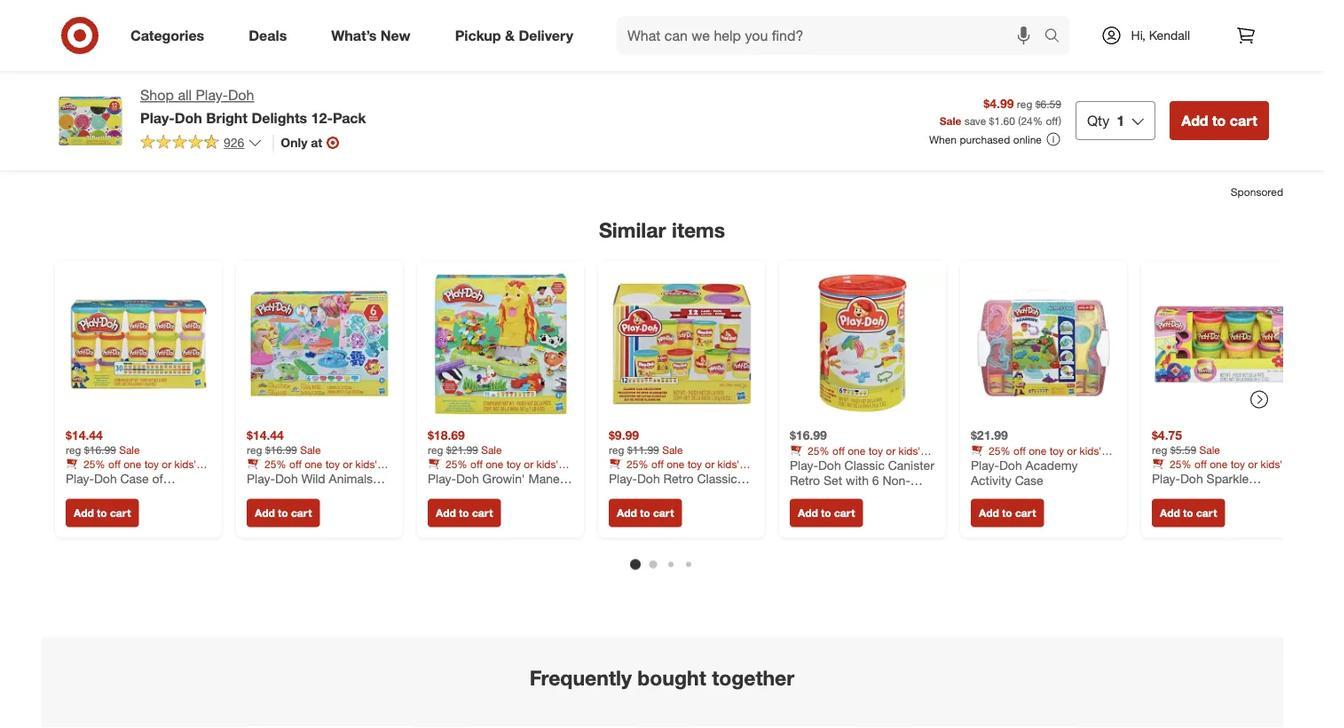 Task type: vqa. For each thing, say whether or not it's contained in the screenshot.
Find to the right
no



Task type: locate. For each thing, give the bounding box(es) containing it.
$
[[989, 114, 994, 127]]

or
[[886, 444, 896, 457], [1067, 444, 1077, 457], [162, 457, 171, 471], [343, 457, 353, 471], [524, 457, 534, 471], [705, 457, 715, 471], [1248, 457, 1258, 471]]

what's new
[[331, 27, 411, 44]]

toy for the play-doh sparkle compound collection image
[[1231, 457, 1245, 471]]

similar
[[599, 218, 666, 242]]

doh inside play-doh classic canister retro set with 6 non- toxic colors
[[818, 457, 841, 473]]

reg for "play-doh growin' mane lion and friends" image
[[428, 443, 443, 457]]

0 horizontal spatial $14.44
[[66, 428, 103, 443]]

categories
[[130, 27, 204, 44]]

reg inside $18.69 reg $21.99 sale
[[428, 443, 443, 457]]

pickup & delivery
[[455, 27, 573, 44]]

play-doh retro classic can collection - 12pk image
[[609, 272, 754, 417]]

926
[[224, 135, 244, 150]]

add to cart for play-doh case of imagination image
[[74, 507, 131, 520]]

with
[[846, 473, 869, 489]]

$21.99 inside $18.69 reg $21.99 sale
[[446, 443, 478, 457]]

book for "play-doh growin' mane lion and friends" image
[[428, 471, 452, 484]]

1.60
[[994, 114, 1015, 127]]

add for the play-doh sparkle compound collection image
[[1160, 507, 1180, 520]]

one for play-doh wild animals mixing kit image
[[305, 457, 322, 471]]

0 horizontal spatial $21.99
[[446, 443, 478, 457]]

play- left case
[[971, 457, 999, 473]]

add to cart for the play-doh sparkle compound collection image
[[1160, 507, 1217, 520]]

reg inside $4.75 reg $5.59 sale
[[1152, 443, 1168, 457]]

one
[[848, 444, 866, 457], [1029, 444, 1047, 457], [123, 457, 141, 471], [305, 457, 322, 471], [486, 457, 503, 471], [667, 457, 685, 471], [1210, 457, 1228, 471]]

frequently
[[530, 666, 632, 691]]

25% for play-doh retro classic can collection - 12pk image
[[627, 457, 649, 471]]

save
[[964, 114, 986, 127]]

$4.75 reg $5.59 sale
[[1152, 428, 1220, 457]]

one for play-doh case of imagination image
[[123, 457, 141, 471]]

1 horizontal spatial $14.44 reg $16.99 sale
[[247, 428, 321, 457]]

$21.99
[[971, 428, 1008, 443], [446, 443, 478, 457]]

add for "play-doh growin' mane lion and friends" image
[[436, 507, 456, 520]]

play- up toxic
[[790, 457, 818, 473]]

qty
[[1087, 112, 1110, 129]]

deals link
[[234, 16, 309, 55]]

region
[[41, 115, 1308, 729]]

sale for play-doh wild animals mixing kit image
[[300, 443, 321, 457]]

$4.75
[[1152, 428, 1182, 443]]

sale inside $4.99 reg $6.59 sale save $ 1.60 ( 24 % off )
[[940, 114, 961, 127]]

kids'
[[899, 444, 921, 457], [1080, 444, 1102, 457], [174, 457, 197, 471], [356, 457, 378, 471], [537, 457, 559, 471], [718, 457, 740, 471], [1261, 457, 1283, 471]]

sale inside $4.75 reg $5.59 sale
[[1199, 443, 1220, 457]]

$14.44 reg $16.99 sale
[[66, 428, 140, 457], [247, 428, 321, 457]]

doh
[[228, 87, 254, 104], [175, 109, 202, 126], [818, 457, 841, 473], [999, 457, 1022, 473]]

25% for play-doh case of imagination image
[[83, 457, 105, 471]]

play-
[[196, 87, 228, 104], [140, 109, 175, 126], [790, 457, 818, 473], [971, 457, 999, 473]]

bought
[[637, 666, 706, 691]]

add to cart button for play-doh wild animals mixing kit image
[[247, 499, 320, 528]]

to for the play-doh classic canister retro set with 6 non-toxic colors image at the right of page
[[821, 507, 831, 520]]

toy
[[869, 444, 883, 457], [1050, 444, 1064, 457], [144, 457, 159, 471], [325, 457, 340, 471], [506, 457, 521, 471], [688, 457, 702, 471], [1231, 457, 1245, 471]]

$4.99 reg $6.59 sale save $ 1.60 ( 24 % off )
[[940, 95, 1061, 127]]

delights
[[252, 109, 307, 126]]

$14.44 for play-doh case of imagination image
[[66, 428, 103, 443]]

25% for "play-doh growin' mane lion and friends" image
[[446, 457, 467, 471]]

2 $14.44 reg $16.99 sale from the left
[[247, 428, 321, 457]]

$16.99
[[790, 428, 827, 443], [84, 443, 116, 457], [265, 443, 297, 457]]

or for play-doh case of imagination image
[[162, 457, 171, 471]]

sale inside "$9.99 reg $11.99 sale"
[[662, 443, 683, 457]]

reg for play-doh wild animals mixing kit image
[[247, 443, 262, 457]]

cart for the play-doh sparkle compound collection image
[[1196, 507, 1217, 520]]

add for play-doh wild animals mixing kit image
[[255, 507, 275, 520]]

cart
[[1230, 112, 1258, 129], [110, 507, 131, 520], [291, 507, 312, 520], [472, 507, 493, 520], [653, 507, 674, 520], [834, 507, 855, 520], [1015, 507, 1036, 520], [1196, 507, 1217, 520]]

reg for the play-doh sparkle compound collection image
[[1152, 443, 1168, 457]]

add to cart
[[1181, 112, 1258, 129], [74, 507, 131, 520], [255, 507, 312, 520], [436, 507, 493, 520], [617, 507, 674, 520], [798, 507, 855, 520], [979, 507, 1036, 520], [1160, 507, 1217, 520]]

colors
[[822, 489, 858, 504]]

$14.44 for play-doh wild animals mixing kit image
[[247, 428, 284, 443]]

play-doh classic canister retro set with 6 non-toxic colors image
[[790, 272, 935, 417]]

frequently bought together
[[530, 666, 795, 691]]

25% off one toy or kids' book
[[790, 444, 921, 471], [971, 444, 1102, 471], [66, 457, 197, 484], [247, 457, 378, 484], [428, 457, 559, 484], [609, 457, 740, 484], [1152, 457, 1283, 484]]

1 $14.44 from the left
[[66, 428, 103, 443]]

to for the play-doh sparkle compound collection image
[[1183, 507, 1193, 520]]

classic
[[845, 457, 885, 473]]

book for play-doh wild animals mixing kit image
[[247, 471, 271, 484]]

retro
[[790, 473, 820, 489]]

25% off one toy or kids' book for play-doh case of imagination image
[[66, 457, 197, 484]]

play-doh academy activity case image
[[971, 272, 1117, 417]]

sale inside $18.69 reg $21.99 sale
[[481, 443, 502, 457]]

non-
[[883, 473, 910, 489]]

doh left academy
[[999, 457, 1022, 473]]

$14.44 reg $16.99 sale for play-doh case of imagination image
[[66, 428, 140, 457]]

1 horizontal spatial $14.44
[[247, 428, 284, 443]]

add to cart button
[[1170, 101, 1269, 140], [66, 499, 139, 528], [247, 499, 320, 528], [428, 499, 501, 528], [609, 499, 682, 528], [790, 499, 863, 528], [971, 499, 1044, 528], [1152, 499, 1225, 528]]

cart for the play-doh classic canister retro set with 6 non-toxic colors image at the right of page
[[834, 507, 855, 520]]

play- up bright
[[196, 87, 228, 104]]

at
[[311, 135, 322, 150]]

reg
[[1017, 97, 1032, 111], [66, 443, 81, 457], [247, 443, 262, 457], [428, 443, 443, 457], [609, 443, 624, 457], [1152, 443, 1168, 457]]

play-doh sparkle compound collection image
[[1152, 272, 1298, 417]]

sale for the play-doh sparkle compound collection image
[[1199, 443, 1220, 457]]

reg for play-doh case of imagination image
[[66, 443, 81, 457]]

add to cart button for play-doh academy activity case image
[[971, 499, 1044, 528]]

to
[[1212, 112, 1226, 129], [97, 507, 107, 520], [278, 507, 288, 520], [459, 507, 469, 520], [640, 507, 650, 520], [821, 507, 831, 520], [1002, 507, 1012, 520], [1183, 507, 1193, 520]]

$16.99 for play-doh case of imagination image
[[84, 443, 116, 457]]

book for the play-doh sparkle compound collection image
[[1152, 471, 1176, 484]]

add
[[1181, 112, 1208, 129], [74, 507, 94, 520], [255, 507, 275, 520], [436, 507, 456, 520], [617, 507, 637, 520], [798, 507, 818, 520], [979, 507, 999, 520], [1160, 507, 1180, 520]]

25%
[[808, 444, 830, 457], [989, 444, 1011, 457], [83, 457, 105, 471], [264, 457, 286, 471], [446, 457, 467, 471], [627, 457, 649, 471], [1170, 457, 1192, 471]]

play- inside play-doh academy activity case
[[971, 457, 999, 473]]

sale
[[940, 114, 961, 127], [119, 443, 140, 457], [300, 443, 321, 457], [481, 443, 502, 457], [662, 443, 683, 457], [1199, 443, 1220, 457]]

kids' for play-doh retro classic can collection - 12pk image
[[718, 457, 740, 471]]

$11.99
[[627, 443, 659, 457]]

add for play-doh academy activity case image
[[979, 507, 999, 520]]

doh left with at the right of the page
[[818, 457, 841, 473]]

hi, kendall
[[1131, 28, 1190, 43]]

$5.59
[[1171, 443, 1197, 457]]

pickup & delivery link
[[440, 16, 596, 55]]

25% off one toy or kids' book for the play-doh sparkle compound collection image
[[1152, 457, 1283, 484]]

only
[[281, 135, 307, 150]]

$14.44
[[66, 428, 103, 443], [247, 428, 284, 443]]

kendall
[[1149, 28, 1190, 43]]

0 horizontal spatial $16.99
[[84, 443, 116, 457]]

all
[[178, 87, 192, 104]]

play-doh wild animals mixing kit image
[[247, 272, 392, 417]]

toy for play-doh wild animals mixing kit image
[[325, 457, 340, 471]]

kids' for "play-doh growin' mane lion and friends" image
[[537, 457, 559, 471]]

$9.99 reg $11.99 sale
[[609, 428, 683, 457]]

0 horizontal spatial $14.44 reg $16.99 sale
[[66, 428, 140, 457]]

doh inside play-doh academy activity case
[[999, 457, 1022, 473]]

2 $14.44 from the left
[[247, 428, 284, 443]]

$14.44 reg $16.99 sale for play-doh wild animals mixing kit image
[[247, 428, 321, 457]]

kids' for play-doh wild animals mixing kit image
[[356, 457, 378, 471]]

or for play-doh retro classic can collection - 12pk image
[[705, 457, 715, 471]]

add for play-doh retro classic can collection - 12pk image
[[617, 507, 637, 520]]

play-doh case of imagination image
[[66, 272, 211, 417]]

off inside $4.99 reg $6.59 sale save $ 1.60 ( 24 % off )
[[1046, 114, 1059, 127]]

1 horizontal spatial $16.99
[[265, 443, 297, 457]]

book
[[790, 457, 814, 471], [971, 457, 995, 471], [66, 471, 90, 484], [247, 471, 271, 484], [428, 471, 452, 484], [609, 471, 633, 484], [1152, 471, 1176, 484]]

sale for play-doh retro classic can collection - 12pk image
[[662, 443, 683, 457]]

off
[[1046, 114, 1059, 127], [833, 444, 845, 457], [1014, 444, 1026, 457], [108, 457, 121, 471], [289, 457, 302, 471], [470, 457, 483, 471], [652, 457, 664, 471], [1195, 457, 1207, 471]]

hi,
[[1131, 28, 1146, 43]]

sale for "play-doh growin' mane lion and friends" image
[[481, 443, 502, 457]]

reg inside "$9.99 reg $11.99 sale"
[[609, 443, 624, 457]]

or for the play-doh sparkle compound collection image
[[1248, 457, 1258, 471]]

play- inside play-doh classic canister retro set with 6 non- toxic colors
[[790, 457, 818, 473]]

academy
[[1026, 457, 1078, 473]]

$4.99
[[984, 95, 1014, 111]]

1 $14.44 reg $16.99 sale from the left
[[66, 428, 140, 457]]



Task type: describe. For each thing, give the bounding box(es) containing it.
deals
[[249, 27, 287, 44]]

qty 1
[[1087, 112, 1125, 129]]

doh down all
[[175, 109, 202, 126]]

$6.59
[[1035, 97, 1061, 111]]

cart for play-doh case of imagination image
[[110, 507, 131, 520]]

25% for the play-doh sparkle compound collection image
[[1170, 457, 1192, 471]]

play-doh classic canister retro set with 6 non- toxic colors
[[790, 457, 935, 504]]

to for play-doh case of imagination image
[[97, 507, 107, 520]]

shop all play-doh play-doh bright delights 12-pack
[[140, 87, 366, 126]]

24
[[1021, 114, 1033, 127]]

reg inside $4.99 reg $6.59 sale save $ 1.60 ( 24 % off )
[[1017, 97, 1032, 111]]

%
[[1033, 114, 1043, 127]]

play-doh academy activity case
[[971, 457, 1078, 489]]

add to cart button for play-doh case of imagination image
[[66, 499, 139, 528]]

canister
[[888, 457, 935, 473]]

25% off one toy or kids' book for "play-doh growin' mane lion and friends" image
[[428, 457, 559, 484]]

activity
[[971, 473, 1012, 489]]

one for "play-doh growin' mane lion and friends" image
[[486, 457, 503, 471]]

25% for play-doh wild animals mixing kit image
[[264, 457, 286, 471]]

when purchased online
[[929, 133, 1042, 146]]

to for play-doh academy activity case image
[[1002, 507, 1012, 520]]

2 horizontal spatial $16.99
[[790, 428, 827, 443]]

purchased
[[960, 133, 1010, 146]]

case
[[1015, 473, 1044, 489]]

toy for play-doh case of imagination image
[[144, 457, 159, 471]]

add to cart button for "play-doh growin' mane lion and friends" image
[[428, 499, 501, 528]]

What can we help you find? suggestions appear below search field
[[617, 16, 1049, 55]]

25% off one toy or kids' book for play-doh wild animals mixing kit image
[[247, 457, 378, 484]]

)
[[1059, 114, 1061, 127]]

toxic
[[790, 489, 818, 504]]

or for play-doh wild animals mixing kit image
[[343, 457, 353, 471]]

to for "play-doh growin' mane lion and friends" image
[[459, 507, 469, 520]]

add for play-doh case of imagination image
[[74, 507, 94, 520]]

1
[[1117, 112, 1125, 129]]

one for play-doh retro classic can collection - 12pk image
[[667, 457, 685, 471]]

&
[[505, 27, 515, 44]]

when
[[929, 133, 957, 146]]

region containing similar items
[[41, 115, 1308, 729]]

search
[[1036, 28, 1079, 46]]

$9.99
[[609, 428, 639, 443]]

add for the play-doh classic canister retro set with 6 non-toxic colors image at the right of page
[[798, 507, 818, 520]]

kids' for the play-doh sparkle compound collection image
[[1261, 457, 1283, 471]]

cart for play-doh retro classic can collection - 12pk image
[[653, 507, 674, 520]]

add to cart button for the play-doh sparkle compound collection image
[[1152, 499, 1225, 528]]

sponsored
[[1231, 186, 1283, 199]]

add to cart for play-doh retro classic can collection - 12pk image
[[617, 507, 674, 520]]

reg for play-doh retro classic can collection - 12pk image
[[609, 443, 624, 457]]

6
[[872, 473, 879, 489]]

or for "play-doh growin' mane lion and friends" image
[[524, 457, 534, 471]]

toy for play-doh retro classic can collection - 12pk image
[[688, 457, 702, 471]]

kids' for play-doh case of imagination image
[[174, 457, 197, 471]]

$16.99 for play-doh wild animals mixing kit image
[[265, 443, 297, 457]]

one for the play-doh sparkle compound collection image
[[1210, 457, 1228, 471]]

to for play-doh retro classic can collection - 12pk image
[[640, 507, 650, 520]]

$18.69 reg $21.99 sale
[[428, 428, 502, 457]]

add to cart for the play-doh classic canister retro set with 6 non-toxic colors image at the right of page
[[798, 507, 855, 520]]

what's new link
[[316, 16, 433, 55]]

12-
[[311, 109, 333, 126]]

sale for play-doh case of imagination image
[[119, 443, 140, 457]]

categories link
[[115, 16, 227, 55]]

play-doh growin' mane lion and friends image
[[428, 272, 573, 417]]

add to cart button for play-doh retro classic can collection - 12pk image
[[609, 499, 682, 528]]

shop
[[140, 87, 174, 104]]

cart for play-doh academy activity case image
[[1015, 507, 1036, 520]]

cart for "play-doh growin' mane lion and friends" image
[[472, 507, 493, 520]]

image of play-doh bright delights 12-pack image
[[55, 85, 126, 156]]

only at
[[281, 135, 322, 150]]

items
[[672, 218, 725, 242]]

cart for play-doh wild animals mixing kit image
[[291, 507, 312, 520]]

to for play-doh wild animals mixing kit image
[[278, 507, 288, 520]]

doh up bright
[[228, 87, 254, 104]]

1 horizontal spatial $21.99
[[971, 428, 1008, 443]]

bright
[[206, 109, 248, 126]]

search button
[[1036, 16, 1079, 59]]

pack
[[333, 109, 366, 126]]

add to cart button for the play-doh classic canister retro set with 6 non-toxic colors image at the right of page
[[790, 499, 863, 528]]

book for play-doh retro classic can collection - 12pk image
[[609, 471, 633, 484]]

similar items
[[599, 218, 725, 242]]

25% off one toy or kids' book for play-doh retro classic can collection - 12pk image
[[609, 457, 740, 484]]

new
[[381, 27, 411, 44]]

what's
[[331, 27, 377, 44]]

926 link
[[140, 134, 262, 154]]

book for play-doh case of imagination image
[[66, 471, 90, 484]]

play- down shop
[[140, 109, 175, 126]]

add to cart for play-doh academy activity case image
[[979, 507, 1036, 520]]

online
[[1013, 133, 1042, 146]]

add to cart for "play-doh growin' mane lion and friends" image
[[436, 507, 493, 520]]

toy for "play-doh growin' mane lion and friends" image
[[506, 457, 521, 471]]

add to cart for play-doh wild animals mixing kit image
[[255, 507, 312, 520]]

set
[[824, 473, 842, 489]]

delivery
[[519, 27, 573, 44]]

together
[[712, 666, 795, 691]]

pickup
[[455, 27, 501, 44]]

(
[[1018, 114, 1021, 127]]

$18.69
[[428, 428, 465, 443]]



